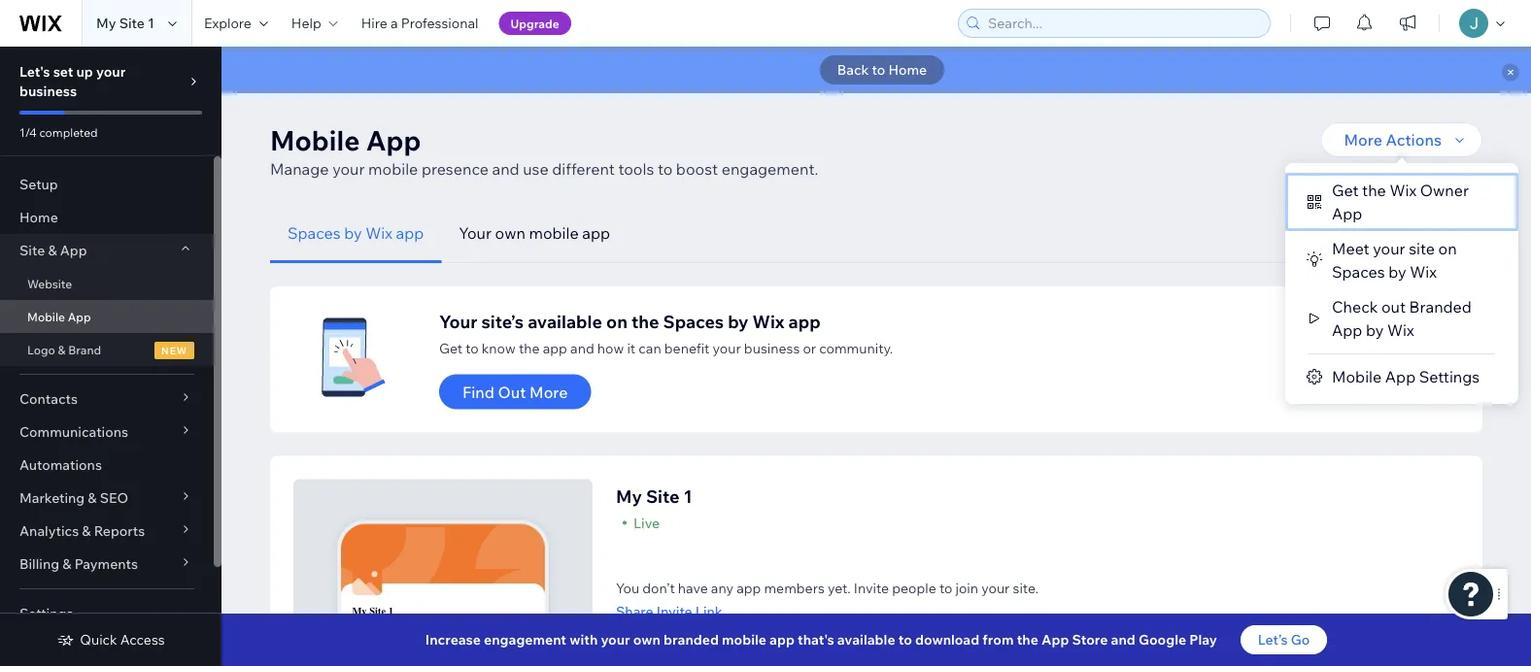 Task type: vqa. For each thing, say whether or not it's contained in the screenshot.
Add Members Area button
no



Task type: describe. For each thing, give the bounding box(es) containing it.
app down "different"
[[582, 224, 610, 243]]

automations link
[[0, 449, 214, 482]]

mobile inside mobile app manage your mobile presence and use different tools to boost engagement.
[[368, 159, 418, 179]]

marketing & seo
[[19, 490, 128, 507]]

your inside let's set up your business
[[96, 63, 126, 80]]

google
[[1139, 632, 1187, 649]]

home inside back to home button
[[889, 61, 927, 78]]

let's
[[19, 63, 50, 80]]

on for available
[[606, 310, 628, 332]]

& for analytics
[[82, 523, 91, 540]]

billing & payments
[[19, 556, 138, 573]]

go
[[1291, 632, 1310, 649]]

a
[[391, 15, 398, 32]]

available inside your site's available on the spaces by wix app get to know the app and how it can benefit your business or community.
[[528, 310, 602, 332]]

analytics
[[19, 523, 79, 540]]

meet
[[1332, 239, 1370, 258]]

wix inside get the wix owner app
[[1390, 181, 1417, 200]]

new
[[161, 344, 188, 356]]

access
[[120, 632, 165, 649]]

site & app
[[19, 242, 87, 259]]

join
[[956, 580, 979, 597]]

get inside get the wix owner app
[[1332, 181, 1359, 200]]

your for site's
[[439, 310, 478, 332]]

mobile for mobile app manage your mobile presence and use different tools to boost engagement.
[[270, 123, 360, 157]]

1 vertical spatial own
[[633, 632, 661, 649]]

hire a professional link
[[350, 0, 490, 47]]

setup link
[[0, 168, 214, 201]]

app up "or" at right
[[789, 310, 821, 332]]

brand
[[68, 343, 101, 357]]

branded
[[1410, 297, 1472, 317]]

contacts button
[[0, 383, 214, 416]]

by inside your site's available on the spaces by wix app get to know the app and how it can benefit your business or community.
[[728, 310, 749, 332]]

app left that's
[[770, 632, 795, 649]]

how
[[597, 340, 624, 357]]

app inside get the wix owner app
[[1332, 204, 1363, 224]]

get inside your site's available on the spaces by wix app get to know the app and how it can benefit your business or community.
[[439, 340, 463, 357]]

0 vertical spatial invite
[[854, 580, 889, 597]]

home inside home link
[[19, 209, 58, 226]]

up
[[76, 63, 93, 80]]

actions
[[1386, 130, 1442, 150]]

site
[[1409, 239, 1435, 258]]

out
[[1382, 297, 1406, 317]]

0 horizontal spatial invite
[[657, 603, 693, 620]]

help
[[291, 15, 321, 32]]

spaces by wix app button
[[270, 204, 442, 263]]

download
[[915, 632, 980, 649]]

to for app
[[658, 159, 673, 179]]

don't
[[643, 580, 675, 597]]

spaces inside meet your site on spaces by wix
[[1332, 262, 1385, 282]]

1/4 completed
[[19, 125, 98, 139]]

owner
[[1421, 181, 1469, 200]]

1/4
[[19, 125, 37, 139]]

& for site
[[48, 242, 57, 259]]

mobile app
[[27, 310, 91, 324]]

your site's available on the spaces by wix app get to know the app and how it can benefit your business or community.
[[439, 310, 893, 357]]

quick access
[[80, 632, 165, 649]]

app inside mobile app manage your mobile presence and use different tools to boost engagement.
[[366, 123, 421, 157]]

let's set up your business
[[19, 63, 126, 100]]

seo
[[100, 490, 128, 507]]

mobile app link
[[0, 300, 214, 333]]

your inside your site's available on the spaces by wix app get to know the app and how it can benefit your business or community.
[[713, 340, 741, 357]]

or
[[803, 340, 816, 357]]

find out more
[[463, 382, 568, 402]]

app inside you don't have any app members yet. invite people to join your site. share invite link
[[737, 580, 761, 597]]

contacts
[[19, 391, 78, 408]]

check
[[1332, 297, 1378, 317]]

meet your site on spaces by wix button
[[1286, 231, 1519, 290]]

store
[[1072, 632, 1108, 649]]

Search... field
[[982, 10, 1264, 37]]

& for marketing
[[88, 490, 97, 507]]

mobile app settings
[[1332, 367, 1480, 387]]

sidebar element
[[0, 47, 222, 667]]

billing & payments button
[[0, 548, 214, 581]]

share
[[616, 603, 654, 620]]

chat
[[467, 632, 484, 641]]

by inside check out branded app by wix
[[1366, 321, 1384, 340]]

and inside mobile app manage your mobile presence and use different tools to boost engagement.
[[492, 159, 520, 179]]

us
[[506, 632, 515, 641]]

check out branded app by wix button
[[1286, 290, 1519, 348]]

meet your site on spaces by wix
[[1332, 239, 1457, 282]]

communications button
[[0, 416, 214, 449]]

marketing
[[19, 490, 85, 507]]

explore
[[204, 15, 252, 32]]

home link
[[0, 201, 214, 234]]

more actions
[[1345, 130, 1442, 150]]

marketing & seo button
[[0, 482, 214, 515]]

menu containing get the wix owner app
[[1286, 173, 1519, 395]]

to inside you don't have any app members yet. invite people to join your site. share invite link
[[940, 580, 953, 597]]

back to home button
[[820, 55, 945, 85]]

engagement.
[[722, 159, 819, 179]]

upgrade button
[[499, 12, 571, 35]]

business inside your site's available on the spaces by wix app get to know the app and how it can benefit your business or community.
[[744, 340, 800, 357]]

branded
[[664, 632, 719, 649]]

1 vertical spatial available
[[838, 632, 896, 649]]

boost
[[676, 159, 718, 179]]

engagement
[[484, 632, 567, 649]]

help button
[[280, 0, 350, 47]]

by inside meet your site on spaces by wix
[[1389, 262, 1407, 282]]

presence
[[422, 159, 489, 179]]

people
[[892, 580, 937, 597]]

to for engagement
[[899, 632, 912, 649]]

let's
[[1258, 632, 1288, 649]]

wix inside check out branded app by wix
[[1388, 321, 1415, 340]]

app inside button
[[1386, 367, 1416, 387]]

logo & brand
[[27, 343, 101, 357]]

set
[[53, 63, 73, 80]]

benefit
[[665, 340, 710, 357]]

site & app button
[[0, 234, 214, 267]]

more inside button
[[530, 382, 568, 402]]

members
[[764, 580, 825, 597]]

reports
[[94, 523, 145, 540]]



Task type: locate. For each thing, give the bounding box(es) containing it.
1 horizontal spatial my site 1
[[352, 606, 394, 617]]

&
[[48, 242, 57, 259], [58, 343, 66, 357], [88, 490, 97, 507], [82, 523, 91, 540], [62, 556, 71, 573]]

logo
[[27, 343, 55, 357]]

0 horizontal spatial and
[[492, 159, 520, 179]]

menu
[[1286, 173, 1519, 395]]

live
[[634, 515, 660, 532]]

0 vertical spatial my
[[96, 15, 116, 32]]

get the wix owner app button
[[1286, 173, 1519, 231]]

settings
[[1420, 367, 1480, 387], [19, 605, 73, 622]]

app inside 'popup button'
[[60, 242, 87, 259]]

1 horizontal spatial mobile
[[529, 224, 579, 243]]

site inside 'popup button'
[[19, 242, 45, 259]]

have
[[678, 580, 708, 597]]

get the wix owner app
[[1332, 181, 1469, 224]]

your right benefit
[[713, 340, 741, 357]]

2 vertical spatial and
[[1111, 632, 1136, 649]]

get up meet
[[1332, 181, 1359, 200]]

the right know on the left of page
[[519, 340, 540, 357]]

more left actions
[[1345, 130, 1383, 150]]

and left "how" at bottom left
[[570, 340, 594, 357]]

2 horizontal spatial mobile
[[1332, 367, 1382, 387]]

your own mobile app
[[459, 224, 610, 243]]

app
[[396, 224, 424, 243], [582, 224, 610, 243], [789, 310, 821, 332], [543, 340, 567, 357], [737, 580, 761, 597], [770, 632, 795, 649]]

back
[[837, 61, 869, 78]]

my
[[96, 15, 116, 32], [616, 486, 642, 508], [352, 606, 367, 617]]

communications
[[19, 424, 128, 441]]

wix
[[1390, 181, 1417, 200], [366, 224, 393, 243], [1410, 262, 1437, 282], [753, 310, 785, 332], [1388, 321, 1415, 340]]

1 vertical spatial get
[[439, 340, 463, 357]]

automations
[[19, 457, 102, 474]]

mobile inside mobile app settings button
[[1332, 367, 1382, 387]]

mobile
[[368, 159, 418, 179], [529, 224, 579, 243], [722, 632, 767, 649]]

0 vertical spatial own
[[495, 224, 526, 243]]

your left site's on the left top of the page
[[439, 310, 478, 332]]

2 horizontal spatial 1
[[684, 486, 693, 508]]

spaces
[[288, 224, 341, 243], [1332, 262, 1385, 282], [663, 310, 724, 332]]

payments
[[74, 556, 138, 573]]

your
[[459, 224, 492, 243], [439, 310, 478, 332]]

2 horizontal spatial my site 1
[[616, 486, 693, 508]]

0 vertical spatial available
[[528, 310, 602, 332]]

& inside site & app 'popup button'
[[48, 242, 57, 259]]

play
[[1190, 632, 1218, 649]]

your inside mobile app manage your mobile presence and use different tools to boost engagement.
[[332, 159, 365, 179]]

settings inside sidebar 'element'
[[19, 605, 73, 622]]

0 vertical spatial business
[[19, 83, 77, 100]]

your right join
[[982, 580, 1010, 597]]

business inside let's set up your business
[[19, 83, 77, 100]]

1 vertical spatial on
[[606, 310, 628, 332]]

use
[[523, 159, 549, 179]]

mobile down website
[[27, 310, 65, 324]]

your inside your site's available on the spaces by wix app get to know the app and how it can benefit your business or community.
[[439, 310, 478, 332]]

1
[[148, 15, 154, 32], [684, 486, 693, 508], [388, 606, 394, 617]]

0 horizontal spatial my site 1
[[96, 15, 154, 32]]

0 vertical spatial spaces
[[288, 224, 341, 243]]

& left seo
[[88, 490, 97, 507]]

upgrade
[[511, 16, 560, 31]]

& inside billing & payments dropdown button
[[62, 556, 71, 573]]

wix inside meet your site on spaces by wix
[[1410, 262, 1437, 282]]

site's
[[482, 310, 524, 332]]

manage
[[270, 159, 329, 179]]

and right store
[[1111, 632, 1136, 649]]

1 vertical spatial invite
[[657, 603, 693, 620]]

home right back
[[889, 61, 927, 78]]

0 horizontal spatial mobile
[[368, 159, 418, 179]]

& for billing
[[62, 556, 71, 573]]

mobile for mobile app settings
[[1332, 367, 1382, 387]]

available up "how" at bottom left
[[528, 310, 602, 332]]

0 vertical spatial more
[[1345, 130, 1383, 150]]

1 horizontal spatial 1
[[388, 606, 394, 617]]

your inside button
[[459, 224, 492, 243]]

your right the manage
[[332, 159, 365, 179]]

billing
[[19, 556, 59, 573]]

app down presence on the left top of the page
[[396, 224, 424, 243]]

website link
[[0, 267, 214, 300]]

to left the download
[[899, 632, 912, 649]]

to inside mobile app manage your mobile presence and use different tools to boost engagement.
[[658, 159, 673, 179]]

to inside button
[[872, 61, 886, 78]]

& up website
[[48, 242, 57, 259]]

the up can
[[632, 310, 659, 332]]

1 horizontal spatial home
[[889, 61, 927, 78]]

business
[[19, 83, 77, 100], [744, 340, 800, 357]]

0 horizontal spatial my
[[96, 15, 116, 32]]

your own mobile app button
[[442, 204, 628, 263]]

mobile up the manage
[[270, 123, 360, 157]]

find
[[463, 382, 495, 402]]

find out more button
[[439, 375, 591, 410]]

business left "or" at right
[[744, 340, 800, 357]]

0 vertical spatial my site 1
[[96, 15, 154, 32]]

app right 'any'
[[737, 580, 761, 597]]

& inside analytics & reports dropdown button
[[82, 523, 91, 540]]

0 horizontal spatial mobile
[[27, 310, 65, 324]]

0 horizontal spatial available
[[528, 310, 602, 332]]

& for logo
[[58, 343, 66, 357]]

2 vertical spatial my
[[352, 606, 367, 617]]

1 vertical spatial 1
[[684, 486, 693, 508]]

0 vertical spatial mobile
[[270, 123, 360, 157]]

mobile inside mobile app manage your mobile presence and use different tools to boost engagement.
[[270, 123, 360, 157]]

it
[[627, 340, 636, 357]]

1 vertical spatial and
[[570, 340, 594, 357]]

to right back
[[872, 61, 886, 78]]

0 vertical spatial home
[[889, 61, 927, 78]]

0 vertical spatial get
[[1332, 181, 1359, 200]]

website
[[27, 276, 72, 291]]

2 vertical spatial my site 1
[[352, 606, 394, 617]]

increase
[[425, 632, 481, 649]]

invite right the "yet."
[[854, 580, 889, 597]]

& left 'reports'
[[82, 523, 91, 540]]

let's go button
[[1241, 626, 1328, 655]]

2 vertical spatial mobile
[[722, 632, 767, 649]]

1 horizontal spatial own
[[633, 632, 661, 649]]

app
[[366, 123, 421, 157], [1332, 204, 1363, 224], [60, 242, 87, 259], [68, 310, 91, 324], [1332, 321, 1363, 340], [1386, 367, 1416, 387], [1042, 632, 1069, 649]]

1 vertical spatial home
[[19, 209, 58, 226]]

tools
[[619, 159, 654, 179]]

app inside check out branded app by wix
[[1332, 321, 1363, 340]]

invite down 'don't'
[[657, 603, 693, 620]]

& right logo
[[58, 343, 66, 357]]

available
[[528, 310, 602, 332], [838, 632, 896, 649]]

get left know on the left of page
[[439, 340, 463, 357]]

mobile left presence on the left top of the page
[[368, 159, 418, 179]]

the inside get the wix owner app
[[1363, 181, 1387, 200]]

2 vertical spatial 1
[[388, 606, 394, 617]]

your right with
[[601, 632, 630, 649]]

mobile app manage your mobile presence and use different tools to boost engagement.
[[270, 123, 819, 179]]

let's go
[[1258, 632, 1310, 649]]

mobile app settings button
[[1286, 360, 1519, 395]]

yet.
[[828, 580, 851, 597]]

tab list containing spaces by wix app
[[270, 204, 1483, 263]]

to for site's
[[466, 340, 479, 357]]

from
[[983, 632, 1014, 649]]

1 horizontal spatial settings
[[1420, 367, 1480, 387]]

tab list
[[270, 204, 1483, 263]]

own inside your own mobile app button
[[495, 224, 526, 243]]

the down more actions
[[1363, 181, 1387, 200]]

own down share in the bottom of the page
[[633, 632, 661, 649]]

0 horizontal spatial 1
[[148, 15, 154, 32]]

setup
[[19, 176, 58, 193]]

on inside your site's available on the spaces by wix app get to know the app and how it can benefit your business or community.
[[606, 310, 628, 332]]

mobile down use
[[529, 224, 579, 243]]

spaces down meet
[[1332, 262, 1385, 282]]

1 vertical spatial business
[[744, 340, 800, 357]]

spaces by wix app
[[288, 224, 424, 243]]

quick
[[80, 632, 117, 649]]

spaces down the manage
[[288, 224, 341, 243]]

own
[[495, 224, 526, 243], [633, 632, 661, 649]]

2 horizontal spatial and
[[1111, 632, 1136, 649]]

share invite link button
[[616, 603, 1039, 620]]

settings down branded
[[1420, 367, 1480, 387]]

and
[[492, 159, 520, 179], [570, 340, 594, 357], [1111, 632, 1136, 649]]

to left join
[[940, 580, 953, 597]]

chat with us
[[467, 632, 515, 641]]

available down share invite link button
[[838, 632, 896, 649]]

2 vertical spatial spaces
[[663, 310, 724, 332]]

1 horizontal spatial my
[[352, 606, 367, 617]]

1 horizontal spatial invite
[[854, 580, 889, 597]]

get
[[1332, 181, 1359, 200], [439, 340, 463, 357]]

community.
[[819, 340, 893, 357]]

0 vertical spatial 1
[[148, 15, 154, 32]]

any
[[711, 580, 734, 597]]

you don't have any app members yet. invite people to join your site. share invite link
[[616, 580, 1039, 620]]

different
[[552, 159, 615, 179]]

wix inside your site's available on the spaces by wix app get to know the app and how it can benefit your business or community.
[[753, 310, 785, 332]]

1 vertical spatial settings
[[19, 605, 73, 622]]

1 vertical spatial my
[[616, 486, 642, 508]]

0 vertical spatial mobile
[[368, 159, 418, 179]]

site
[[119, 15, 145, 32], [19, 242, 45, 259], [646, 486, 680, 508], [369, 606, 386, 617]]

& inside marketing & seo dropdown button
[[88, 490, 97, 507]]

1 vertical spatial spaces
[[1332, 262, 1385, 282]]

2 horizontal spatial my
[[616, 486, 642, 508]]

with
[[486, 632, 504, 641]]

mobile down check
[[1332, 367, 1382, 387]]

0 horizontal spatial more
[[530, 382, 568, 402]]

0 horizontal spatial home
[[19, 209, 58, 226]]

mobile for mobile app
[[27, 310, 65, 324]]

link
[[696, 603, 723, 620]]

your down presence on the left top of the page
[[459, 224, 492, 243]]

back to home alert
[[222, 47, 1532, 93]]

0 horizontal spatial business
[[19, 83, 77, 100]]

to right tools
[[658, 159, 673, 179]]

2 horizontal spatial spaces
[[1332, 262, 1385, 282]]

app left "how" at bottom left
[[543, 340, 567, 357]]

1 vertical spatial mobile
[[529, 224, 579, 243]]

1 horizontal spatial and
[[570, 340, 594, 357]]

your for own
[[459, 224, 492, 243]]

1 vertical spatial your
[[439, 310, 478, 332]]

on inside meet your site on spaces by wix
[[1439, 239, 1457, 258]]

spaces inside your site's available on the spaces by wix app get to know the app and how it can benefit your business or community.
[[663, 310, 724, 332]]

can
[[639, 340, 661, 357]]

to left know on the left of page
[[466, 340, 479, 357]]

1 horizontal spatial spaces
[[663, 310, 724, 332]]

mobile inside "mobile app" link
[[27, 310, 65, 324]]

analytics & reports
[[19, 523, 145, 540]]

your left site
[[1373, 239, 1406, 258]]

business down let's
[[19, 83, 77, 100]]

know
[[482, 340, 516, 357]]

0 vertical spatial settings
[[1420, 367, 1480, 387]]

1 vertical spatial my site 1
[[616, 486, 693, 508]]

0 vertical spatial and
[[492, 159, 520, 179]]

spaces up benefit
[[663, 310, 724, 332]]

mobile inside button
[[529, 224, 579, 243]]

1 horizontal spatial more
[[1345, 130, 1383, 150]]

0 horizontal spatial get
[[439, 340, 463, 357]]

on up "how" at bottom left
[[606, 310, 628, 332]]

and left use
[[492, 159, 520, 179]]

with
[[570, 632, 598, 649]]

1 vertical spatial mobile
[[27, 310, 65, 324]]

more inside popup button
[[1345, 130, 1383, 150]]

2 horizontal spatial mobile
[[722, 632, 767, 649]]

0 horizontal spatial own
[[495, 224, 526, 243]]

to inside your site's available on the spaces by wix app get to know the app and how it can benefit your business or community.
[[466, 340, 479, 357]]

0 vertical spatial your
[[459, 224, 492, 243]]

1 vertical spatial more
[[530, 382, 568, 402]]

settings inside button
[[1420, 367, 1480, 387]]

settings link
[[0, 598, 214, 631]]

your inside you don't have any app members yet. invite people to join your site. share invite link
[[982, 580, 1010, 597]]

1 horizontal spatial get
[[1332, 181, 1359, 200]]

mobile down link
[[722, 632, 767, 649]]

0 horizontal spatial on
[[606, 310, 628, 332]]

the right from
[[1017, 632, 1039, 649]]

0 horizontal spatial settings
[[19, 605, 73, 622]]

professional
[[401, 15, 479, 32]]

2 vertical spatial mobile
[[1332, 367, 1382, 387]]

analytics & reports button
[[0, 515, 214, 548]]

settings down billing
[[19, 605, 73, 622]]

1 horizontal spatial on
[[1439, 239, 1457, 258]]

0 vertical spatial on
[[1439, 239, 1457, 258]]

& right billing
[[62, 556, 71, 573]]

1 horizontal spatial available
[[838, 632, 896, 649]]

home down "setup"
[[19, 209, 58, 226]]

your right 'up' at top left
[[96, 63, 126, 80]]

1 horizontal spatial mobile
[[270, 123, 360, 157]]

0 horizontal spatial spaces
[[288, 224, 341, 243]]

back to home
[[837, 61, 927, 78]]

your inside meet your site on spaces by wix
[[1373, 239, 1406, 258]]

on for site
[[1439, 239, 1457, 258]]

hire a professional
[[361, 15, 479, 32]]

out
[[498, 382, 526, 402]]

check out branded app by wix
[[1332, 297, 1472, 340]]

your
[[96, 63, 126, 80], [332, 159, 365, 179], [1373, 239, 1406, 258], [713, 340, 741, 357], [982, 580, 1010, 597], [601, 632, 630, 649]]

more right out in the left bottom of the page
[[530, 382, 568, 402]]

on right site
[[1439, 239, 1457, 258]]

own down use
[[495, 224, 526, 243]]

my site 1
[[96, 15, 154, 32], [616, 486, 693, 508], [352, 606, 394, 617]]

1 horizontal spatial business
[[744, 340, 800, 357]]

and inside your site's available on the spaces by wix app get to know the app and how it can benefit your business or community.
[[570, 340, 594, 357]]



